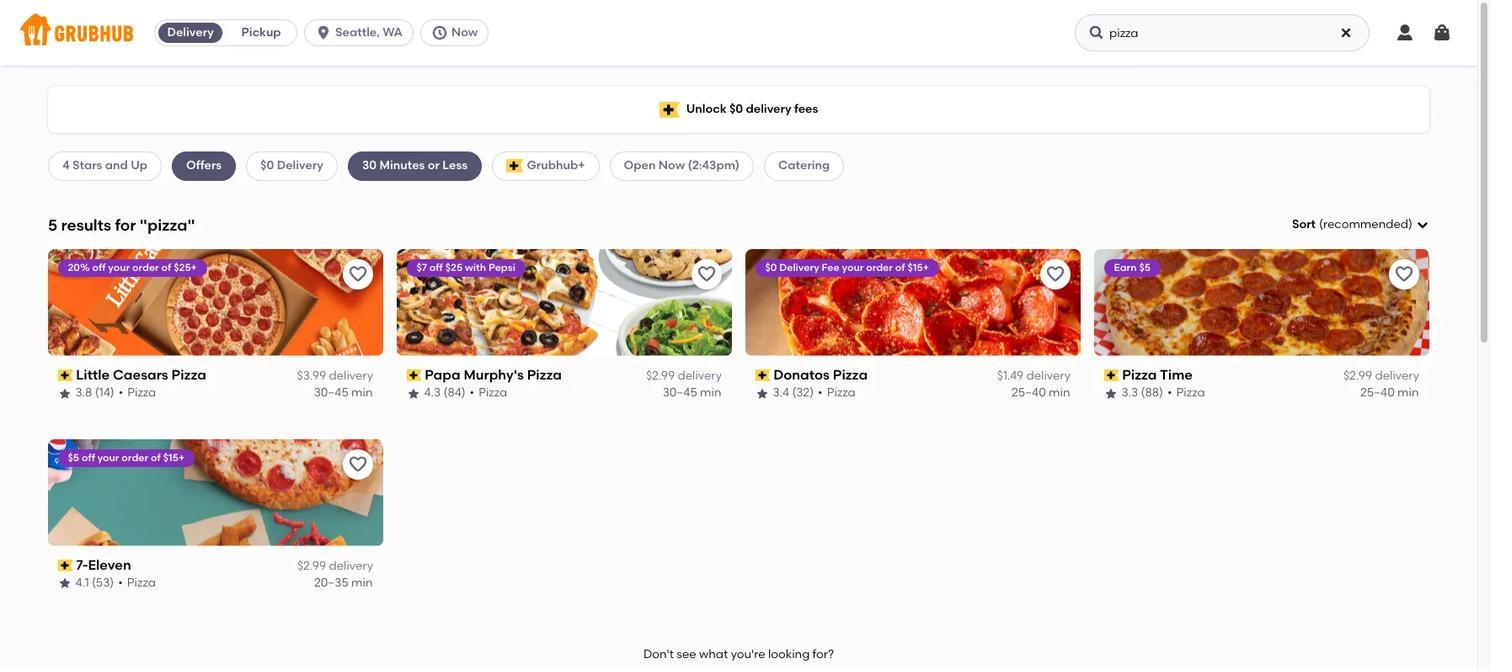 Task type: vqa. For each thing, say whether or not it's contained in the screenshot.
Pizza Time logo
yes



Task type: describe. For each thing, give the bounding box(es) containing it.
(84)
[[444, 386, 466, 401]]

order for caesars
[[133, 262, 159, 274]]

donatos
[[774, 367, 830, 383]]

20% off your order of $25+
[[68, 262, 197, 274]]

4.3
[[425, 386, 441, 401]]

$3.99 delivery
[[297, 369, 373, 383]]

25–40 min for donatos pizza
[[1012, 386, 1071, 401]]

pizza down eleven
[[127, 577, 156, 591]]

subscription pass image for donatos pizza
[[756, 370, 771, 382]]

fee
[[822, 262, 840, 274]]

save this restaurant image for pizza time
[[1394, 264, 1415, 285]]

off for papa
[[430, 262, 443, 274]]

(2:43pm)
[[688, 159, 740, 173]]

wa
[[383, 25, 403, 40]]

time
[[1161, 367, 1193, 383]]

• for time
[[1168, 386, 1173, 401]]

$2.99 for pizza time
[[1344, 369, 1373, 383]]

save this restaurant button for 7-eleven
[[343, 450, 373, 480]]

off for 7-
[[82, 452, 96, 464]]

fees
[[794, 102, 818, 116]]

subscription pass image for papa murphy's pizza
[[407, 370, 422, 382]]

now button
[[420, 19, 496, 46]]

$2.99 delivery for papa murphy's pizza
[[646, 369, 722, 383]]

pizza down donatos pizza
[[827, 386, 856, 401]]

min for pizza time
[[1398, 386, 1420, 401]]

delivery for papa murphy's pizza
[[678, 369, 722, 383]]

papa
[[425, 367, 461, 383]]

or
[[428, 159, 440, 173]]

0 vertical spatial $15+
[[908, 262, 930, 274]]

$0 delivery
[[260, 159, 324, 173]]

$1.49
[[997, 369, 1024, 383]]

svg image for now
[[431, 24, 448, 41]]

results
[[61, 215, 111, 235]]

pizza right donatos
[[833, 367, 868, 383]]

30–45 min for papa murphy's pizza
[[663, 386, 722, 401]]

20–35
[[315, 577, 349, 591]]

4 stars and up
[[62, 159, 147, 173]]

seattle, wa
[[335, 25, 403, 40]]

30–45 min for little caesars pizza
[[314, 386, 373, 401]]

with
[[465, 262, 487, 274]]

• for caesars
[[119, 386, 124, 401]]

star icon image for pizza time
[[1105, 387, 1118, 401]]

(14)
[[95, 386, 115, 401]]

• for eleven
[[119, 577, 123, 591]]

for
[[115, 215, 136, 235]]

$2.99 delivery for pizza time
[[1344, 369, 1420, 383]]

you're
[[731, 648, 766, 662]]

save this restaurant button for pizza time
[[1389, 259, 1420, 290]]

star icon image for 7-eleven
[[58, 577, 72, 591]]

your right fee
[[843, 262, 864, 274]]

minutes
[[380, 159, 425, 173]]

little
[[76, 367, 110, 383]]

star icon image for donatos pizza
[[756, 387, 769, 401]]

less
[[443, 159, 468, 173]]

pizza down papa murphy's pizza
[[479, 386, 508, 401]]

30–45 for little caesars pizza
[[314, 386, 349, 401]]

min for donatos pizza
[[1049, 386, 1071, 401]]

your for eleven
[[98, 452, 120, 464]]

star icon image for little caesars pizza
[[58, 387, 72, 401]]

(
[[1319, 217, 1324, 232]]

30 minutes or less
[[362, 159, 468, 173]]

3.4 (32)
[[773, 386, 814, 401]]

min for 7-eleven
[[352, 577, 373, 591]]

unlock $0 delivery fees
[[686, 102, 818, 116]]

pepsi
[[489, 262, 516, 274]]

4.1
[[76, 577, 89, 591]]

1 horizontal spatial now
[[659, 159, 685, 173]]

pizza right caesars
[[172, 367, 207, 383]]

$25+
[[174, 262, 197, 274]]

recommended
[[1324, 217, 1409, 232]]

pickup
[[241, 25, 281, 40]]

pizza right murphy's at the bottom
[[528, 367, 562, 383]]

delivery for little caesars pizza
[[329, 369, 373, 383]]

4
[[62, 159, 70, 173]]

Search for food, convenience, alcohol... search field
[[1075, 14, 1370, 51]]

4.1 (53)
[[76, 577, 114, 591]]

earn
[[1115, 262, 1137, 274]]

eleven
[[88, 557, 132, 573]]

none field containing sort
[[1292, 217, 1430, 234]]

looking
[[768, 648, 810, 662]]

what
[[699, 648, 728, 662]]

$25
[[446, 262, 463, 274]]

• pizza for caesars
[[119, 386, 157, 401]]

5 results for "pizza"
[[48, 215, 195, 235]]

7-
[[76, 557, 88, 573]]

subscription pass image for little caesars pizza
[[58, 370, 73, 382]]

3.8
[[76, 386, 93, 401]]

for?
[[813, 648, 834, 662]]

$0 for $0 delivery fee your order of $15+
[[766, 262, 778, 274]]

subscription pass image for 7-eleven
[[58, 560, 73, 572]]

donatos pizza logo image
[[746, 249, 1081, 356]]

4.3 (84)
[[425, 386, 466, 401]]

delivery button
[[155, 19, 226, 46]]

save this restaurant image for little caesars pizza
[[348, 264, 368, 285]]

seattle,
[[335, 25, 380, 40]]

$5 off your order of $15+
[[68, 452, 185, 464]]



Task type: locate. For each thing, give the bounding box(es) containing it.
delivery left pickup
[[167, 25, 214, 40]]

7-eleven logo image
[[48, 440, 383, 547]]

pizza time logo image
[[1094, 249, 1430, 356]]

1 25–40 from the left
[[1012, 386, 1047, 401]]

svg image for seattle, wa
[[315, 24, 332, 41]]

order left "$25+"
[[133, 262, 159, 274]]

$5 right earn
[[1140, 262, 1151, 274]]

min
[[352, 386, 373, 401], [701, 386, 722, 401], [1049, 386, 1071, 401], [1398, 386, 1420, 401], [352, 577, 373, 591]]

5
[[48, 215, 57, 235]]

off down 3.8
[[82, 452, 96, 464]]

0 horizontal spatial $15+
[[164, 452, 185, 464]]

svg image right wa
[[431, 24, 448, 41]]

1 horizontal spatial $2.99
[[646, 369, 675, 383]]

1 horizontal spatial 30–45 min
[[663, 386, 722, 401]]

1 vertical spatial delivery
[[277, 159, 324, 173]]

2 30–45 from the left
[[663, 386, 698, 401]]

$2.99 for papa murphy's pizza
[[646, 369, 675, 383]]

25–40
[[1012, 386, 1047, 401], [1361, 386, 1395, 401]]

delivery for $0 delivery
[[277, 159, 324, 173]]

7-eleven
[[76, 557, 132, 573]]

• for pizza
[[819, 386, 823, 401]]

2 save this restaurant image from the left
[[697, 264, 717, 285]]

off right $7
[[430, 262, 443, 274]]

$0 right unlock
[[730, 102, 743, 116]]

little caesars pizza
[[76, 367, 207, 383]]

3.8 (14)
[[76, 386, 115, 401]]

0 horizontal spatial save this restaurant image
[[348, 264, 368, 285]]

1 30–45 min from the left
[[314, 386, 373, 401]]

save this restaurant image for 7-eleven
[[348, 455, 368, 475]]

2 horizontal spatial $2.99 delivery
[[1344, 369, 1420, 383]]

pickup button
[[226, 19, 297, 46]]

• pizza for time
[[1168, 386, 1206, 401]]

open now (2:43pm)
[[624, 159, 740, 173]]

subscription pass image
[[407, 370, 422, 382], [756, 370, 771, 382]]

subscription pass image left little
[[58, 370, 73, 382]]

1 horizontal spatial delivery
[[277, 159, 324, 173]]

25–40 for pizza time
[[1361, 386, 1395, 401]]

2 horizontal spatial $2.99
[[1344, 369, 1373, 383]]

2 30–45 min from the left
[[663, 386, 722, 401]]

save this restaurant button for papa murphy's pizza
[[692, 259, 722, 290]]

unlock
[[686, 102, 727, 116]]

)
[[1409, 217, 1413, 232]]

off for little
[[93, 262, 106, 274]]

up
[[131, 159, 147, 173]]

2 horizontal spatial save this restaurant image
[[1394, 264, 1415, 285]]

$15+
[[908, 262, 930, 274], [164, 452, 185, 464]]

• pizza
[[119, 386, 157, 401], [470, 386, 508, 401], [819, 386, 856, 401], [1168, 386, 1206, 401], [119, 577, 156, 591]]

0 vertical spatial $5
[[1140, 262, 1151, 274]]

murphy's
[[464, 367, 524, 383]]

0 vertical spatial grubhub plus flag logo image
[[659, 102, 680, 118]]

0 vertical spatial $0
[[730, 102, 743, 116]]

star icon image for papa murphy's pizza
[[407, 387, 420, 401]]

grubhub plus flag logo image
[[659, 102, 680, 118], [507, 160, 524, 173]]

1 horizontal spatial $5
[[1140, 262, 1151, 274]]

svg image left seattle,
[[315, 24, 332, 41]]

30
[[362, 159, 377, 173]]

0 vertical spatial delivery
[[167, 25, 214, 40]]

1 horizontal spatial save this restaurant image
[[1046, 264, 1066, 285]]

papa murphy's pizza
[[425, 367, 562, 383]]

$5
[[1140, 262, 1151, 274], [68, 452, 80, 464]]

caesars
[[113, 367, 169, 383]]

2 vertical spatial $0
[[766, 262, 778, 274]]

3.3 (88)
[[1122, 386, 1164, 401]]

pizza time
[[1123, 367, 1193, 383]]

25–40 for donatos pizza
[[1012, 386, 1047, 401]]

subscription pass image left donatos
[[756, 370, 771, 382]]

delivery for pizza time
[[1375, 369, 1420, 383]]

now right open
[[659, 159, 685, 173]]

save this restaurant button
[[343, 259, 373, 290], [692, 259, 722, 290], [1041, 259, 1071, 290], [1389, 259, 1420, 290], [343, 450, 373, 480]]

1 vertical spatial $15+
[[164, 452, 185, 464]]

1 vertical spatial grubhub plus flag logo image
[[507, 160, 524, 173]]

grubhub+
[[527, 159, 585, 173]]

1 horizontal spatial 25–40 min
[[1361, 386, 1420, 401]]

and
[[105, 159, 128, 173]]

0 horizontal spatial $5
[[68, 452, 80, 464]]

save this restaurant image for papa murphy's pizza
[[697, 264, 717, 285]]

pizza down little caesars pizza
[[128, 386, 157, 401]]

0 horizontal spatial $0
[[260, 159, 274, 173]]

1 horizontal spatial svg image
[[431, 24, 448, 41]]

$2.99 delivery
[[646, 369, 722, 383], [1344, 369, 1420, 383], [297, 559, 373, 574]]

0 horizontal spatial 25–40 min
[[1012, 386, 1071, 401]]

1 horizontal spatial of
[[162, 262, 172, 274]]

25–40 min
[[1012, 386, 1071, 401], [1361, 386, 1420, 401]]

1 horizontal spatial 25–40
[[1361, 386, 1395, 401]]

• right (14)
[[119, 386, 124, 401]]

1 save this restaurant image from the left
[[348, 264, 368, 285]]

• right (84)
[[470, 386, 475, 401]]

(32)
[[793, 386, 814, 401]]

30–45 for papa murphy's pizza
[[663, 386, 698, 401]]

subscription pass image for pizza time
[[1105, 370, 1119, 382]]

star icon image left 4.3
[[407, 387, 420, 401]]

of down little caesars pizza
[[151, 452, 161, 464]]

sort
[[1292, 217, 1316, 232]]

svg image inside seattle, wa button
[[315, 24, 332, 41]]

0 vertical spatial now
[[452, 25, 478, 40]]

of for caesars
[[162, 262, 172, 274]]

your down (14)
[[98, 452, 120, 464]]

grubhub plus flag logo image for grubhub+
[[507, 160, 524, 173]]

(88)
[[1142, 386, 1164, 401]]

0 horizontal spatial now
[[452, 25, 478, 40]]

svg image
[[1395, 23, 1415, 43], [1432, 23, 1453, 43], [1089, 24, 1105, 41], [1340, 26, 1353, 40], [1416, 218, 1430, 232]]

1 horizontal spatial $2.99 delivery
[[646, 369, 722, 383]]

$0 right offers
[[260, 159, 274, 173]]

1 horizontal spatial save this restaurant image
[[697, 264, 717, 285]]

1 horizontal spatial subscription pass image
[[756, 370, 771, 382]]

1 horizontal spatial 30–45
[[663, 386, 698, 401]]

0 horizontal spatial $2.99 delivery
[[297, 559, 373, 574]]

of
[[162, 262, 172, 274], [896, 262, 906, 274], [151, 452, 161, 464]]

grubhub plus flag logo image left unlock
[[659, 102, 680, 118]]

(53)
[[92, 577, 114, 591]]

• right (88) on the bottom right of page
[[1168, 386, 1173, 401]]

main navigation navigation
[[0, 0, 1478, 66]]

delivery
[[167, 25, 214, 40], [277, 159, 324, 173], [780, 262, 820, 274]]

$1.49 delivery
[[997, 369, 1071, 383]]

delivery left 30
[[277, 159, 324, 173]]

min for little caesars pizza
[[352, 386, 373, 401]]

20%
[[68, 262, 90, 274]]

3.3
[[1122, 386, 1139, 401]]

subscription pass image
[[58, 370, 73, 382], [1105, 370, 1119, 382], [58, 560, 73, 572]]

2 svg image from the left
[[431, 24, 448, 41]]

off right 20%
[[93, 262, 106, 274]]

save this restaurant button for little caesars pizza
[[343, 259, 373, 290]]

off
[[93, 262, 106, 274], [430, 262, 443, 274], [82, 452, 96, 464]]

$2.99 delivery for 7-eleven
[[297, 559, 373, 574]]

2 subscription pass image from the left
[[756, 370, 771, 382]]

svg image
[[315, 24, 332, 41], [431, 24, 448, 41]]

0 horizontal spatial delivery
[[167, 25, 214, 40]]

2 vertical spatial delivery
[[780, 262, 820, 274]]

delivery inside button
[[167, 25, 214, 40]]

offers
[[186, 159, 222, 173]]

save this restaurant image
[[1046, 264, 1066, 285], [348, 455, 368, 475]]

• right '(53)'
[[119, 577, 123, 591]]

• pizza down caesars
[[119, 386, 157, 401]]

1 vertical spatial save this restaurant image
[[348, 455, 368, 475]]

1 vertical spatial now
[[659, 159, 685, 173]]

seattle, wa button
[[304, 19, 420, 46]]

star icon image
[[58, 387, 72, 401], [407, 387, 420, 401], [756, 387, 769, 401], [1105, 387, 1118, 401], [58, 577, 72, 591]]

$5 down 3.8
[[68, 452, 80, 464]]

subscription pass image left 'papa'
[[407, 370, 422, 382]]

2 horizontal spatial delivery
[[780, 262, 820, 274]]

pizza down time
[[1177, 386, 1206, 401]]

grubhub plus flag logo image left 'grubhub+'
[[507, 160, 524, 173]]

2 horizontal spatial of
[[896, 262, 906, 274]]

• pizza for eleven
[[119, 577, 156, 591]]

30–45 min
[[314, 386, 373, 401], [663, 386, 722, 401]]

min for papa murphy's pizza
[[701, 386, 722, 401]]

see
[[677, 648, 697, 662]]

$7 off $25 with pepsi
[[417, 262, 516, 274]]

0 horizontal spatial 30–45 min
[[314, 386, 373, 401]]

• pizza down eleven
[[119, 577, 156, 591]]

0 horizontal spatial $2.99
[[297, 559, 326, 574]]

delivery for $0 delivery fee your order of $15+
[[780, 262, 820, 274]]

of right fee
[[896, 262, 906, 274]]

order for eleven
[[122, 452, 149, 464]]

25–40 min for pizza time
[[1361, 386, 1420, 401]]

delivery
[[746, 102, 792, 116], [329, 369, 373, 383], [678, 369, 722, 383], [1027, 369, 1071, 383], [1375, 369, 1420, 383], [329, 559, 373, 574]]

save this restaurant image for donatos pizza
[[1046, 264, 1066, 285]]

svg image inside now button
[[431, 24, 448, 41]]

20–35 min
[[315, 577, 373, 591]]

subscription pass image left 7-
[[58, 560, 73, 572]]

delivery for 7-eleven
[[329, 559, 373, 574]]

$0 delivery fee your order of $15+
[[766, 262, 930, 274]]

little caesars pizza logo image
[[48, 249, 383, 356]]

earn $5
[[1115, 262, 1151, 274]]

• pizza for pizza
[[819, 386, 856, 401]]

• pizza down time
[[1168, 386, 1206, 401]]

of for eleven
[[151, 452, 161, 464]]

3 save this restaurant image from the left
[[1394, 264, 1415, 285]]

catering
[[779, 159, 830, 173]]

now inside button
[[452, 25, 478, 40]]

2 25–40 min from the left
[[1361, 386, 1420, 401]]

1 25–40 min from the left
[[1012, 386, 1071, 401]]

sort ( recommended )
[[1292, 217, 1413, 232]]

subscription pass image left the pizza time
[[1105, 370, 1119, 382]]

your
[[109, 262, 130, 274], [843, 262, 864, 274], [98, 452, 120, 464]]

your right 20%
[[109, 262, 130, 274]]

$0
[[730, 102, 743, 116], [260, 159, 274, 173], [766, 262, 778, 274]]

1 subscription pass image from the left
[[407, 370, 422, 382]]

• right (32)
[[819, 386, 823, 401]]

30–45
[[314, 386, 349, 401], [663, 386, 698, 401]]

$7
[[417, 262, 428, 274]]

save this restaurant image
[[348, 264, 368, 285], [697, 264, 717, 285], [1394, 264, 1415, 285]]

0 horizontal spatial of
[[151, 452, 161, 464]]

1 vertical spatial $0
[[260, 159, 274, 173]]

• pizza for murphy's
[[470, 386, 508, 401]]

order right fee
[[867, 262, 893, 274]]

2 horizontal spatial $0
[[766, 262, 778, 274]]

pizza up 3.3 (88)
[[1123, 367, 1158, 383]]

1 horizontal spatial grubhub plus flag logo image
[[659, 102, 680, 118]]

• pizza down donatos pizza
[[819, 386, 856, 401]]

1 30–45 from the left
[[314, 386, 349, 401]]

None field
[[1292, 217, 1430, 234]]

2 25–40 from the left
[[1361, 386, 1395, 401]]

0 horizontal spatial svg image
[[315, 24, 332, 41]]

pizza
[[172, 367, 207, 383], [528, 367, 562, 383], [833, 367, 868, 383], [1123, 367, 1158, 383], [128, 386, 157, 401], [479, 386, 508, 401], [827, 386, 856, 401], [1177, 386, 1206, 401], [127, 577, 156, 591]]

now
[[452, 25, 478, 40], [659, 159, 685, 173]]

1 svg image from the left
[[315, 24, 332, 41]]

star icon image left the 3.4
[[756, 387, 769, 401]]

delivery for donatos pizza
[[1027, 369, 1071, 383]]

now right wa
[[452, 25, 478, 40]]

don't see what you're looking for?
[[644, 648, 834, 662]]

star icon image left 3.8
[[58, 387, 72, 401]]

0 horizontal spatial save this restaurant image
[[348, 455, 368, 475]]

of left "$25+"
[[162, 262, 172, 274]]

• pizza down papa murphy's pizza
[[470, 386, 508, 401]]

papa murphy's pizza logo image
[[397, 249, 732, 356]]

star icon image left the 4.1 on the left
[[58, 577, 72, 591]]

open
[[624, 159, 656, 173]]

$3.99
[[297, 369, 326, 383]]

• for murphy's
[[470, 386, 475, 401]]

1 vertical spatial $5
[[68, 452, 80, 464]]

0 vertical spatial save this restaurant image
[[1046, 264, 1066, 285]]

donatos pizza
[[774, 367, 868, 383]]

order down caesars
[[122, 452, 149, 464]]

$0 left fee
[[766, 262, 778, 274]]

save this restaurant button for donatos pizza
[[1041, 259, 1071, 290]]

0 horizontal spatial grubhub plus flag logo image
[[507, 160, 524, 173]]

$0 for $0 delivery
[[260, 159, 274, 173]]

0 horizontal spatial subscription pass image
[[407, 370, 422, 382]]

0 horizontal spatial 30–45
[[314, 386, 349, 401]]

0 horizontal spatial 25–40
[[1012, 386, 1047, 401]]

stars
[[72, 159, 102, 173]]

"pizza"
[[140, 215, 195, 235]]

your for caesars
[[109, 262, 130, 274]]

1 horizontal spatial $0
[[730, 102, 743, 116]]

don't
[[644, 648, 674, 662]]

$2.99 for 7-eleven
[[297, 559, 326, 574]]

star icon image left 3.3
[[1105, 387, 1118, 401]]

1 horizontal spatial $15+
[[908, 262, 930, 274]]

grubhub plus flag logo image for unlock $0 delivery fees
[[659, 102, 680, 118]]

3.4
[[773, 386, 790, 401]]

delivery left fee
[[780, 262, 820, 274]]



